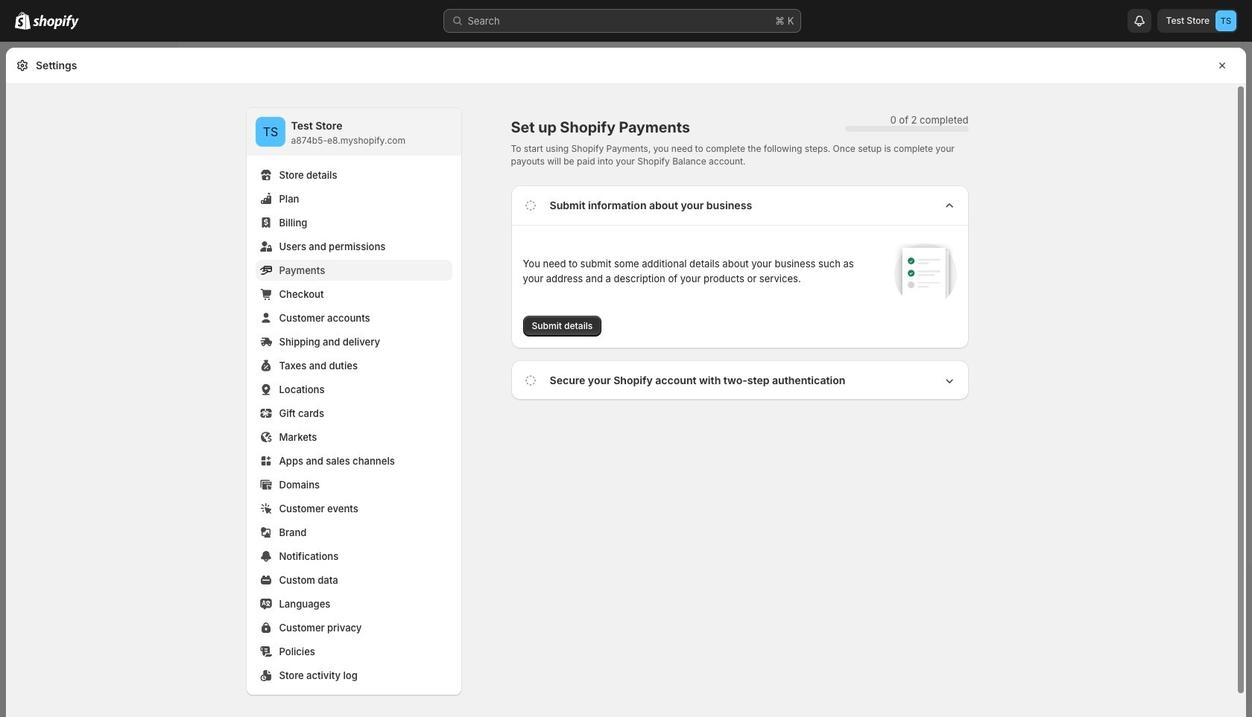 Task type: describe. For each thing, give the bounding box(es) containing it.
0 horizontal spatial shopify image
[[15, 12, 31, 30]]

test store image
[[255, 117, 285, 147]]

test store image
[[1216, 10, 1237, 31]]

shop settings menu element
[[246, 108, 461, 695]]



Task type: locate. For each thing, give the bounding box(es) containing it.
shopify image
[[15, 12, 31, 30], [33, 15, 79, 30]]

settings dialog
[[6, 48, 1246, 718]]

1 horizontal spatial shopify image
[[33, 15, 79, 30]]



Task type: vqa. For each thing, say whether or not it's contained in the screenshot.
top Store
no



